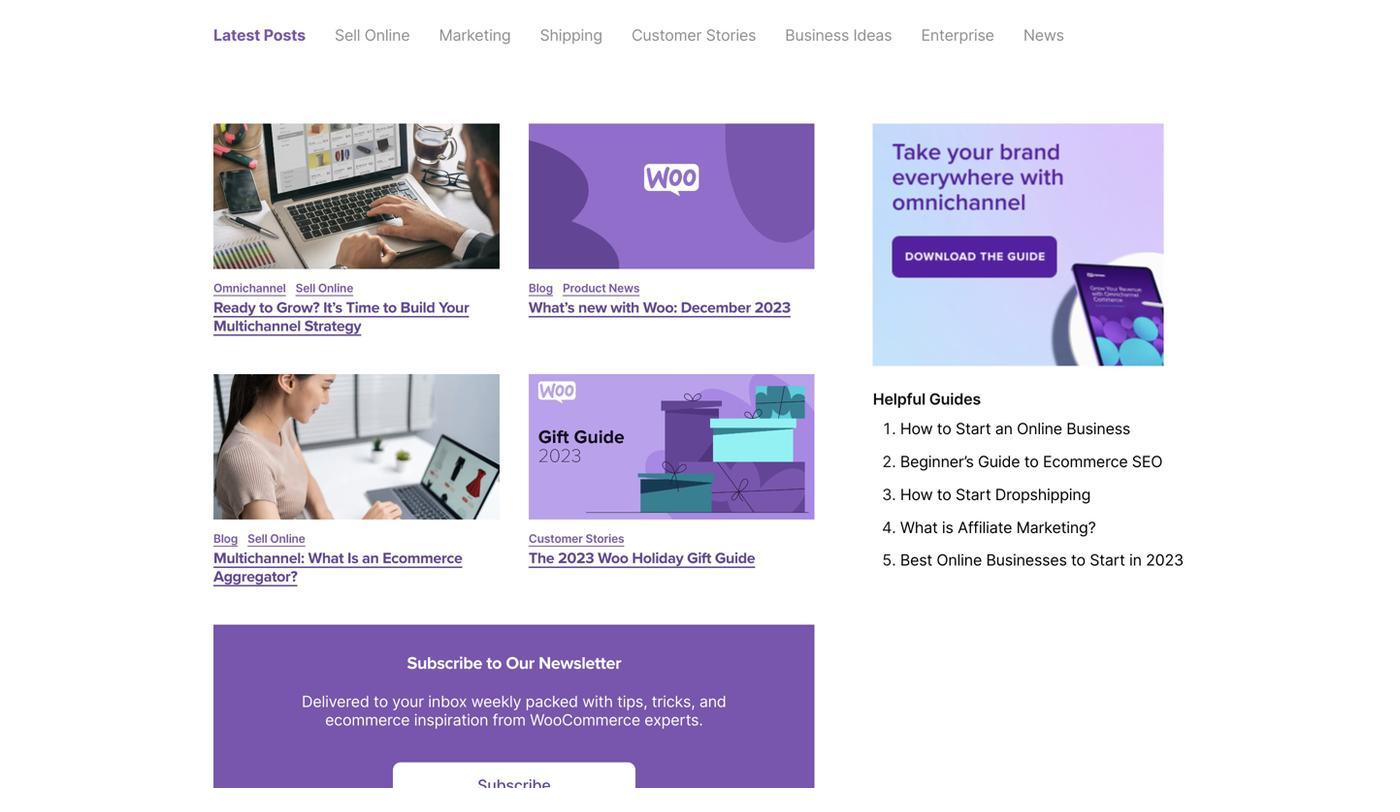 Task type: vqa. For each thing, say whether or not it's contained in the screenshot.
Blog Product News What's new with Woo: December 2023
yes



Task type: describe. For each thing, give the bounding box(es) containing it.
ecommerce inside blog sell online multichannel: what is an ecommerce aggregator?
[[383, 550, 462, 568]]

experts.
[[645, 711, 703, 730]]

customer stories the 2023 woo holiday gift guide
[[529, 532, 755, 568]]

product news link
[[563, 281, 640, 296]]

product
[[563, 281, 606, 296]]

0 horizontal spatial customer stories link
[[529, 532, 624, 546]]

enterprise
[[921, 26, 994, 45]]

the 2023 woo holiday gift guide image
[[529, 375, 815, 520]]

customer stories
[[632, 26, 756, 45]]

online left marketing
[[365, 26, 410, 45]]

shipping
[[540, 26, 602, 45]]

what is affiliate marketing?
[[900, 518, 1096, 537]]

0 vertical spatial business
[[785, 26, 849, 45]]

inspiration
[[414, 711, 488, 730]]

what's new with woo: december 2023 link
[[529, 299, 791, 317]]

grow?
[[276, 299, 320, 317]]

delivered to your inbox weekly packed with tips, tricks, and ecommerce inspiration from woocommerce experts.
[[302, 693, 726, 730]]

sell online link for latest posts
[[335, 26, 410, 45]]

holiday
[[632, 550, 683, 568]]

in
[[1129, 551, 1142, 570]]

beginner's
[[900, 453, 974, 472]]

news inside blog product news what's new with woo: december 2023
[[609, 281, 640, 296]]

latest
[[213, 26, 260, 45]]

our
[[506, 653, 535, 674]]

ready
[[213, 299, 256, 317]]

what's new with woo: december 2023 image
[[529, 124, 815, 269]]

latest posts
[[213, 26, 306, 45]]

ready to grow? it's time to build your multichannel strategy link
[[213, 299, 469, 336]]

how for how to star t dropshipping
[[900, 486, 933, 504]]

online inside omnichannel sell online ready to grow? it's time to build your multichannel strategy
[[318, 281, 353, 296]]

time
[[346, 299, 380, 317]]

blog for multichannel: what is an ecommerce aggregator?
[[213, 532, 238, 546]]

1 horizontal spatial customer stories link
[[632, 26, 756, 45]]

ideas
[[853, 26, 892, 45]]

from
[[493, 711, 526, 730]]

to down guides
[[937, 420, 952, 439]]

and
[[699, 693, 726, 712]]

marketing?
[[1017, 518, 1096, 537]]

seo
[[1132, 453, 1163, 472]]

multichannel:
[[213, 550, 304, 568]]

your
[[392, 693, 424, 712]]

multichannel
[[213, 317, 301, 336]]

beginner's guide to ecommerce seo link
[[900, 453, 1163, 472]]

business ideas
[[785, 26, 892, 45]]

to down omnichannel 'link'
[[259, 299, 273, 317]]

0 vertical spatial sell
[[335, 26, 360, 45]]

omnichannel sell online ready to grow? it's time to build your multichannel strategy
[[213, 281, 469, 336]]

inbox
[[428, 693, 467, 712]]

star
[[956, 486, 986, 504]]

customer for customer stories the 2023 woo holiday gift guide
[[529, 532, 583, 546]]

1 horizontal spatial an
[[995, 420, 1013, 439]]

t dropshipping link
[[986, 486, 1091, 504]]

businesses
[[986, 551, 1067, 570]]

helpful
[[873, 390, 926, 409]]

gift
[[687, 550, 711, 568]]

the
[[529, 550, 554, 568]]

omnichannel link
[[213, 281, 286, 296]]

with inside delivered to your inbox weekly packed with tips, tricks, and ecommerce inspiration from woocommerce experts.
[[582, 693, 613, 712]]

marketing link
[[439, 26, 511, 45]]

1 vertical spatial start
[[1090, 551, 1125, 570]]

how for how to start an online business
[[900, 420, 933, 439]]

sell for is
[[248, 532, 267, 546]]

guides
[[929, 390, 981, 409]]

with inside blog product news what's new with woo: december 2023
[[611, 299, 639, 317]]

best online businesses to start in 2023 link
[[900, 551, 1184, 570]]

sell for grow?
[[296, 281, 315, 296]]

woo
[[598, 550, 628, 568]]

weekly
[[471, 693, 521, 712]]

woo:
[[643, 299, 677, 317]]

t
[[986, 486, 991, 504]]

is
[[942, 518, 954, 537]]

is
[[347, 550, 358, 568]]

to down marketing?
[[1071, 551, 1086, 570]]

affiliate
[[958, 518, 1012, 537]]

how to star link
[[900, 486, 986, 504]]

latest posts link
[[213, 26, 306, 45]]



Task type: locate. For each thing, give the bounding box(es) containing it.
how
[[900, 420, 933, 439], [900, 486, 933, 504]]

online
[[365, 26, 410, 45], [318, 281, 353, 296], [1017, 420, 1062, 439], [270, 532, 305, 546], [937, 551, 982, 570]]

sell online link up multichannel:
[[248, 532, 305, 546]]

delivered
[[302, 693, 369, 712]]

start
[[956, 420, 991, 439], [1090, 551, 1125, 570]]

customer stories link
[[632, 26, 756, 45], [529, 532, 624, 546]]

1 vertical spatial news
[[609, 281, 640, 296]]

aggregator?
[[213, 568, 297, 587]]

guide right gift
[[715, 550, 755, 568]]

subscribe to our newsletter
[[407, 653, 621, 674]]

to left our
[[486, 653, 502, 674]]

business
[[785, 26, 849, 45], [1067, 420, 1130, 439]]

0 horizontal spatial what
[[308, 550, 344, 568]]

1 horizontal spatial sell
[[296, 281, 315, 296]]

customer inside customer stories the 2023 woo holiday gift guide
[[529, 532, 583, 546]]

0 horizontal spatial stories
[[586, 532, 624, 546]]

2 how from the top
[[900, 486, 933, 504]]

news link
[[1023, 26, 1064, 45]]

1 vertical spatial with
[[582, 693, 613, 712]]

1 horizontal spatial business
[[1067, 420, 1130, 439]]

how to start an online business link
[[900, 420, 1130, 439]]

blog product news what's new with woo: december 2023
[[529, 281, 791, 317]]

0 horizontal spatial customer
[[529, 532, 583, 546]]

1 vertical spatial customer stories link
[[529, 532, 624, 546]]

sell online
[[335, 26, 410, 45]]

with down product news link
[[611, 299, 639, 317]]

0 vertical spatial start
[[956, 420, 991, 439]]

2 vertical spatial sell
[[248, 532, 267, 546]]

to left your
[[374, 693, 388, 712]]

to up t dropshipping link
[[1024, 453, 1039, 472]]

1 horizontal spatial blog link
[[529, 281, 553, 296]]

0 horizontal spatial blog link
[[213, 532, 238, 546]]

blog for what's new with woo: december 2023
[[529, 281, 553, 296]]

guide
[[978, 453, 1020, 472], [715, 550, 755, 568]]

1 vertical spatial customer
[[529, 532, 583, 546]]

blog link for multichannel: what is an ecommerce aggregator?
[[213, 532, 238, 546]]

to right 'time'
[[383, 299, 397, 317]]

1 vertical spatial ecommerce
[[383, 550, 462, 568]]

1 horizontal spatial 2023
[[755, 299, 791, 317]]

to left star
[[937, 486, 952, 504]]

how to start an online business
[[900, 420, 1130, 439]]

sell online link for blog
[[248, 532, 305, 546]]

0 vertical spatial how
[[900, 420, 933, 439]]

an inside blog sell online multichannel: what is an ecommerce aggregator?
[[362, 550, 379, 568]]

2023 inside customer stories the 2023 woo holiday gift guide
[[558, 550, 594, 568]]

0 horizontal spatial sell
[[248, 532, 267, 546]]

blog up what's
[[529, 281, 553, 296]]

start left in
[[1090, 551, 1125, 570]]

0 vertical spatial sell online link
[[335, 26, 410, 45]]

sell online link right the posts
[[335, 26, 410, 45]]

with
[[611, 299, 639, 317], [582, 693, 613, 712]]

0 horizontal spatial business
[[785, 26, 849, 45]]

tricks,
[[652, 693, 695, 712]]

with left tips,
[[582, 693, 613, 712]]

1 vertical spatial sell online link
[[296, 281, 353, 296]]

1 horizontal spatial news
[[1023, 26, 1064, 45]]

news right enterprise
[[1023, 26, 1064, 45]]

1 vertical spatial sell
[[296, 281, 315, 296]]

stories inside customer stories the 2023 woo holiday gift guide
[[586, 532, 624, 546]]

0 vertical spatial blog
[[529, 281, 553, 296]]

2 horizontal spatial 2023
[[1146, 551, 1184, 570]]

2023
[[755, 299, 791, 317], [558, 550, 594, 568], [1146, 551, 1184, 570]]

1 horizontal spatial ecommerce
[[1043, 453, 1128, 472]]

1 vertical spatial what
[[308, 550, 344, 568]]

news right product
[[609, 281, 640, 296]]

online up it's
[[318, 281, 353, 296]]

0 vertical spatial what
[[900, 518, 938, 537]]

sell online link up it's
[[296, 281, 353, 296]]

1 horizontal spatial blog
[[529, 281, 553, 296]]

sell inside blog sell online multichannel: what is an ecommerce aggregator?
[[248, 532, 267, 546]]

blog inside blog sell online multichannel: what is an ecommerce aggregator?
[[213, 532, 238, 546]]

0 horizontal spatial news
[[609, 281, 640, 296]]

1 vertical spatial blog link
[[213, 532, 238, 546]]

start down guides
[[956, 420, 991, 439]]

0 horizontal spatial start
[[956, 420, 991, 439]]

customer right shipping link
[[632, 26, 702, 45]]

it's
[[323, 299, 342, 317]]

0 vertical spatial customer stories link
[[632, 26, 756, 45]]

1 how from the top
[[900, 420, 933, 439]]

strategy
[[304, 317, 361, 336]]

guide up how to star t dropshipping
[[978, 453, 1020, 472]]

multichannel: what is an ecommerce aggregator? link
[[213, 550, 462, 587]]

guide inside customer stories the 2023 woo holiday gift guide
[[715, 550, 755, 568]]

newsletter
[[539, 653, 621, 674]]

an
[[995, 420, 1013, 439], [362, 550, 379, 568]]

the 2023 woo holiday gift guide link
[[529, 550, 755, 568]]

dropshipping
[[995, 486, 1091, 504]]

1 horizontal spatial stories
[[706, 26, 756, 45]]

online up multichannel:
[[270, 532, 305, 546]]

1 vertical spatial guide
[[715, 550, 755, 568]]

blog link
[[529, 281, 553, 296], [213, 532, 238, 546]]

packed
[[526, 693, 578, 712]]

enterprise link
[[921, 26, 994, 45]]

1 vertical spatial stories
[[586, 532, 624, 546]]

2023 right 'the'
[[558, 550, 594, 568]]

december
[[681, 299, 751, 317]]

2023 right december
[[755, 299, 791, 317]]

sell right the posts
[[335, 26, 360, 45]]

blog link for what's new with woo: december 2023
[[529, 281, 553, 296]]

0 vertical spatial with
[[611, 299, 639, 317]]

ecommerce up 'dropshipping'
[[1043, 453, 1128, 472]]

1 vertical spatial how
[[900, 486, 933, 504]]

posts
[[264, 26, 306, 45]]

marketing
[[439, 26, 511, 45]]

sell inside omnichannel sell online ready to grow? it's time to build your multichannel strategy
[[296, 281, 315, 296]]

0 vertical spatial blog link
[[529, 281, 553, 296]]

tips,
[[617, 693, 648, 712]]

beginner's guide to ecommerce seo
[[900, 453, 1163, 472]]

1 horizontal spatial guide
[[978, 453, 1020, 472]]

stories
[[706, 26, 756, 45], [586, 532, 624, 546]]

omnichannel
[[213, 281, 286, 296]]

2023 inside blog product news what's new with woo: december 2023
[[755, 299, 791, 317]]

sell online link
[[335, 26, 410, 45], [296, 281, 353, 296], [248, 532, 305, 546]]

sell
[[335, 26, 360, 45], [296, 281, 315, 296], [248, 532, 267, 546]]

0 horizontal spatial ecommerce
[[383, 550, 462, 568]]

how down beginner's
[[900, 486, 933, 504]]

shipping link
[[540, 26, 602, 45]]

business left ideas
[[785, 26, 849, 45]]

blog link up what's
[[529, 281, 553, 296]]

1 horizontal spatial what
[[900, 518, 938, 537]]

sell online link for omnichannel
[[296, 281, 353, 296]]

ready to grow? it's time to build your multichannel strategy image
[[213, 124, 500, 269]]

online inside blog sell online multichannel: what is an ecommerce aggregator?
[[270, 532, 305, 546]]

online down is
[[937, 551, 982, 570]]

stories for customer stories the 2023 woo holiday gift guide
[[586, 532, 624, 546]]

helpful guides
[[873, 390, 981, 409]]

subscribe
[[407, 653, 482, 674]]

your
[[439, 299, 469, 317]]

0 vertical spatial news
[[1023, 26, 1064, 45]]

1 vertical spatial blog
[[213, 532, 238, 546]]

customer
[[632, 26, 702, 45], [529, 532, 583, 546]]

sell up multichannel:
[[248, 532, 267, 546]]

1 vertical spatial an
[[362, 550, 379, 568]]

business up beginner's guide to ecommerce seo link
[[1067, 420, 1130, 439]]

what inside blog sell online multichannel: what is an ecommerce aggregator?
[[308, 550, 344, 568]]

sell up grow?
[[296, 281, 315, 296]]

an right is
[[362, 550, 379, 568]]

what's
[[529, 299, 575, 317]]

0 vertical spatial guide
[[978, 453, 1020, 472]]

0 vertical spatial ecommerce
[[1043, 453, 1128, 472]]

to inside delivered to your inbox weekly packed with tips, tricks, and ecommerce inspiration from woocommerce experts.
[[374, 693, 388, 712]]

0 vertical spatial an
[[995, 420, 1013, 439]]

customer up 'the'
[[529, 532, 583, 546]]

how down helpful guides
[[900, 420, 933, 439]]

ecommerce
[[1043, 453, 1128, 472], [383, 550, 462, 568]]

0 horizontal spatial an
[[362, 550, 379, 568]]

what is affiliate marketing? link
[[900, 518, 1096, 537]]

customer for customer stories
[[632, 26, 702, 45]]

blog inside blog product news what's new with woo: december 2023
[[529, 281, 553, 296]]

woocommerce
[[530, 711, 640, 730]]

business ideas link
[[785, 26, 892, 45]]

0 vertical spatial customer
[[632, 26, 702, 45]]

1 vertical spatial business
[[1067, 420, 1130, 439]]

what
[[900, 518, 938, 537], [308, 550, 344, 568]]

blog sell online multichannel: what is an ecommerce aggregator?
[[213, 532, 462, 587]]

woman shopping for clothes online image
[[213, 375, 500, 520]]

0 horizontal spatial blog
[[213, 532, 238, 546]]

best online businesses to start in 2023
[[900, 551, 1184, 570]]

2 horizontal spatial sell
[[335, 26, 360, 45]]

0 horizontal spatial 2023
[[558, 550, 594, 568]]

stories for customer stories
[[706, 26, 756, 45]]

0 vertical spatial stories
[[706, 26, 756, 45]]

an up beginner's guide to ecommerce seo link
[[995, 420, 1013, 439]]

ecommerce right is
[[383, 550, 462, 568]]

ecommerce
[[325, 711, 410, 730]]

blog
[[529, 281, 553, 296], [213, 532, 238, 546]]

blog up multichannel:
[[213, 532, 238, 546]]

0 horizontal spatial guide
[[715, 550, 755, 568]]

1 horizontal spatial start
[[1090, 551, 1125, 570]]

build
[[400, 299, 435, 317]]

2023 right in
[[1146, 551, 1184, 570]]

online up beginner's guide to ecommerce seo link
[[1017, 420, 1062, 439]]

new
[[578, 299, 607, 317]]

1 horizontal spatial customer
[[632, 26, 702, 45]]

2 vertical spatial sell online link
[[248, 532, 305, 546]]

to
[[259, 299, 273, 317], [383, 299, 397, 317], [937, 420, 952, 439], [1024, 453, 1039, 472], [937, 486, 952, 504], [1071, 551, 1086, 570], [486, 653, 502, 674], [374, 693, 388, 712]]

how to star t dropshipping
[[900, 486, 1091, 504]]

best
[[900, 551, 933, 570]]

blog link up multichannel:
[[213, 532, 238, 546]]



